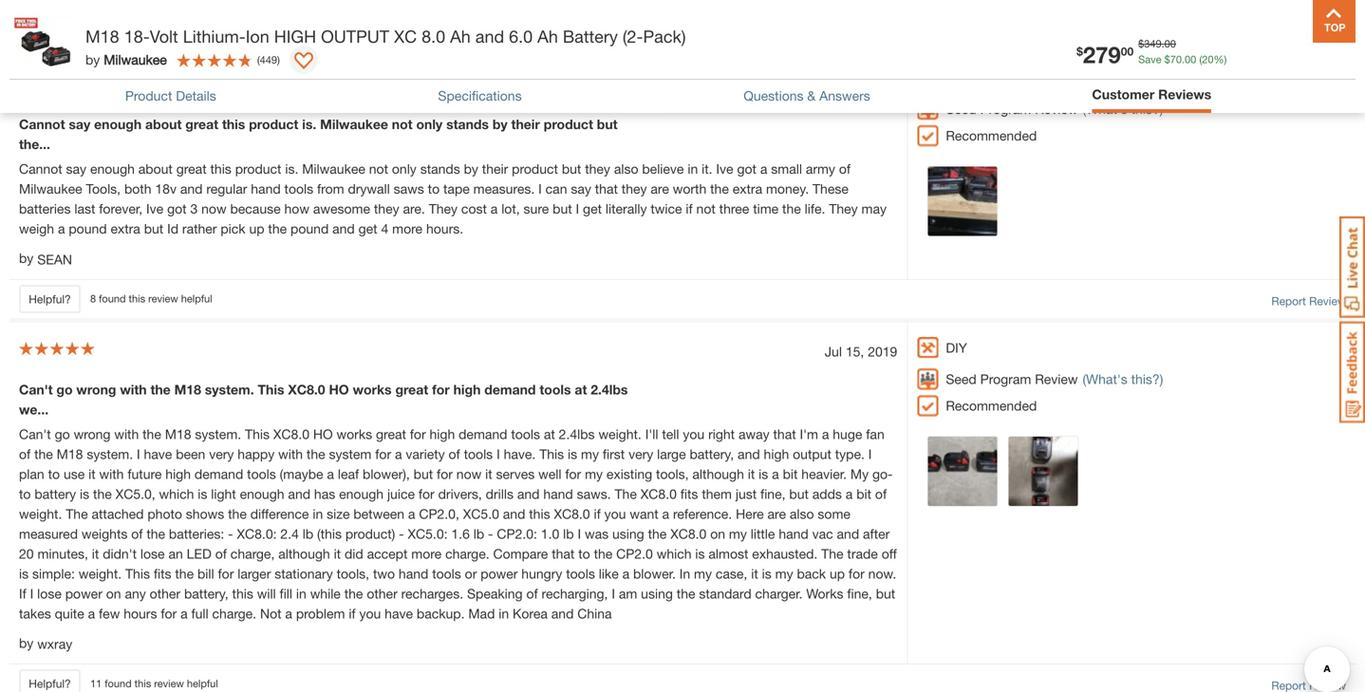 Task type: describe. For each thing, give the bounding box(es) containing it.
tools left or on the bottom of page
[[432, 566, 461, 581]]

been
[[176, 446, 205, 462]]

0 vertical spatial power
[[481, 566, 518, 581]]

1 vertical spatial wrong
[[74, 426, 111, 442]]

my down exhausted.
[[775, 566, 793, 581]]

1 horizontal spatial fine,
[[847, 586, 872, 601]]

i up 'future'
[[137, 446, 140, 462]]

high
[[274, 26, 316, 47]]

cp2.0,
[[419, 506, 459, 521]]

0 horizontal spatial lose
[[37, 586, 62, 601]]

both
[[124, 181, 151, 196]]

reference.
[[673, 506, 732, 521]]

0 vertical spatial go
[[56, 381, 73, 397]]

diy for aug 27, 2019
[[946, 74, 967, 90]]

2019 for jul 15, 2019
[[868, 343, 897, 359]]

1 horizontal spatial although
[[692, 466, 744, 482]]

and down awesome
[[332, 221, 355, 236]]

xc8.0 up 1.0
[[554, 506, 590, 521]]

0 horizontal spatial charge.
[[212, 606, 256, 621]]

up inside cannot say enough about great this product is. milwaukee not only stands by their product but the... cannot say enough about great this product is. milwaukee not only stands by their product but they also believe in it. ive got a small army of milwaukee tools, both 18v and regular hand tools from drywall saws to tape measures. i can say that they are worth the extra money. these batteries last forever, ive got 3 now because how awesome they are. they cost a lot, sure but i get literally twice if not three time the life. they may weigh a pound extra but id rather pick up the pound and get 4 more hours.
[[249, 221, 264, 236]]

stationary
[[275, 566, 333, 581]]

i right sure
[[576, 201, 579, 216]]

three
[[719, 201, 749, 216]]

0 vertical spatial charge.
[[445, 546, 489, 561]]

0 vertical spatial demand
[[484, 381, 536, 397]]

but down the can
[[553, 201, 572, 216]]

charge,
[[230, 546, 275, 561]]

1 horizontal spatial got
[[737, 161, 757, 177]]

because
[[230, 201, 281, 216]]

recommended for can't go wrong with the m18 system. this xc8.0 ho works great for high demand tools at 2.4lbs we... can't go wrong with the m18 system. this xc8.0 ho works great for high demand tools at 2.4lbs weight.    i'll tell you right away that i'm a huge fan of the m18 system. i have been very happy with the system for a variety of tools i have. this is my first very large battery, and high output type. i plan to use it with future high demand tools (maybe a leaf blower), but for now it serves well for my existing tools, although it is a bit heavier.    my go- to battery is the xc5.0, which is light enough and has enough juice for drivers, drills and hand saws. the xc8.0 fits them just fine, but adds a bit of weight. the attached photo shows the difference in size between a cp2.0, xc5.0 and this xc8.0 if you want a reference.    here are also some measured weights of the batteries:  - xc8.0: 2.4 lb (this product)  - xc5.0: 1.6 lb  - cp2.0: 1.0 lb    i was using the xc8.0 on my little hand vac and after 20 minutes, it didn't lose an led of charge, although it did accept more charge. compare that to the cp2.0 which is almost exhausted.     the trade off is simple: weight. this fits the bill for larger stationary tools, two hand tools or power hungry tools like a blower. in my case, it is my back up for now. if i lose power on any other battery, this will fill in while the other recharges.    speaking of recharging, i am using the standard charger. works fine, but takes quite a few hours for a full charge. not a problem if you have backup.    mad in korea and china
[[946, 398, 1037, 413]]

2 very from the left
[[629, 446, 653, 462]]

in inside cannot say enough about great this product is. milwaukee not only stands by their product but the... cannot say enough about great this product is. milwaukee not only stands by their product but they also believe in it. ive got a small army of milwaukee tools, both 18v and regular hand tools from drywall saws to tape measures. i can say that they are worth the extra money. these batteries last forever, ive got 3 now because how awesome they are. they cost a lot, sure but i get literally twice if not three time the life. they may weigh a pound extra but id rather pick up the pound and get 4 more hours.
[[688, 161, 698, 177]]

a left small
[[760, 161, 767, 177]]

1 vertical spatial ho
[[313, 426, 333, 442]]

tools up recharging,
[[566, 566, 595, 581]]

enough down product
[[94, 116, 142, 132]]

0 horizontal spatial on
[[106, 586, 121, 601]]

but down now.
[[876, 586, 895, 601]]

20 inside $ 279 00 $ 349 . 00 save $ 70 . 00 ( 20 %)
[[1202, 53, 1214, 66]]

the...
[[19, 136, 50, 152]]

0 vertical spatial fine,
[[760, 486, 786, 502]]

0 horizontal spatial power
[[65, 586, 102, 601]]

of down go-
[[875, 486, 887, 502]]

more inside cannot say enough about great this product is. milwaukee not only stands by their product but the... cannot say enough about great this product is. milwaukee not only stands by their product but they also believe in it. ive got a small army of milwaukee tools, both 18v and regular hand tools from drywall saws to tape measures. i can say that they are worth the extra money. these batteries last forever, ive got 3 now because how awesome they are. they cost a lot, sure but i get literally twice if not three time the life. they may weigh a pound extra but id rather pick up the pound and get 4 more hours.
[[392, 221, 423, 236]]

0 horizontal spatial bit
[[783, 466, 798, 482]]

use
[[64, 466, 85, 482]]

1
[[90, 27, 96, 39]]

2 vertical spatial not
[[696, 201, 716, 216]]

in left the size
[[313, 506, 323, 521]]

(what's for aug 27, 2019
[[1083, 101, 1128, 117]]

xc8.0 down reference.
[[670, 526, 707, 541]]

0 vertical spatial say
[[69, 116, 90, 132]]

3
[[190, 201, 198, 216]]

by wxray
[[19, 635, 72, 652]]

can
[[546, 181, 567, 196]]

didn't
[[103, 546, 137, 561]]

korea
[[513, 606, 548, 621]]

i right if
[[30, 586, 34, 601]]

now inside can't go wrong with the m18 system. this xc8.0 ho works great for high demand tools at 2.4lbs we... can't go wrong with the m18 system. this xc8.0 ho works great for high demand tools at 2.4lbs weight.    i'll tell you right away that i'm a huge fan of the m18 system. i have been very happy with the system for a variety of tools i have. this is my first very large battery, and high output type. i plan to use it with future high demand tools (maybe a leaf blower), but for now it serves well for my existing tools, although it is a bit heavier.    my go- to battery is the xc5.0, which is light enough and has enough juice for drivers, drills and hand saws. the xc8.0 fits them just fine, but adds a bit of weight. the attached photo shows the difference in size between a cp2.0, xc5.0 and this xc8.0 if you want a reference.    here are also some measured weights of the batteries:  - xc8.0: 2.4 lb (this product)  - xc5.0: 1.6 lb  - cp2.0: 1.0 lb    i was using the xc8.0 on my little hand vac and after 20 minutes, it didn't lose an led of charge, although it did accept more charge. compare that to the cp2.0 which is almost exhausted.     the trade off is simple: weight. this fits the bill for larger stationary tools, two hand tools or power hungry tools like a blower. in my case, it is my back up for now. if i lose power on any other battery, this will fill in while the other recharges.    speaking of recharging, i am using the standard charger. works fine, but takes quite a few hours for a full charge. not a problem if you have backup.    mad in korea and china
[[456, 466, 482, 482]]

is left first
[[568, 446, 577, 462]]

0 vertical spatial helpful
[[181, 27, 212, 39]]

few
[[99, 606, 120, 621]]

but down variety
[[414, 466, 433, 482]]

specifications
[[438, 88, 522, 103]]

a left full
[[180, 606, 188, 621]]

0 vertical spatial extra
[[733, 181, 762, 196]]

hand up exhausted.
[[779, 526, 809, 541]]

0 vertical spatial ho
[[329, 381, 349, 397]]

a right want
[[662, 506, 669, 521]]

1 vertical spatial only
[[392, 161, 417, 177]]

and down some
[[837, 526, 859, 541]]

to up battery
[[48, 466, 60, 482]]

1 vertical spatial stands
[[420, 161, 460, 177]]

mad
[[468, 606, 495, 621]]

and down serves
[[517, 486, 540, 502]]

believe
[[642, 161, 684, 177]]

0 horizontal spatial the
[[66, 506, 88, 521]]

difference
[[250, 506, 309, 521]]

save
[[1138, 53, 1162, 66]]

1 cannot from the top
[[19, 116, 65, 132]]

this?) for jul 15, 2019
[[1131, 371, 1163, 387]]

xc8.0 up want
[[641, 486, 677, 502]]

xc8.0 up happy
[[273, 426, 309, 442]]

2 horizontal spatial they
[[622, 181, 647, 196]]

0 vertical spatial review
[[148, 27, 178, 39]]

( inside $ 279 00 $ 349 . 00 save $ 70 . 00 ( 20 %)
[[1199, 53, 1202, 66]]

in down the speaking
[[499, 606, 509, 621]]

but left adds
[[789, 486, 809, 502]]

helpful? button for can't
[[19, 669, 81, 692]]

2 horizontal spatial the
[[821, 546, 843, 561]]

wxray
[[37, 636, 72, 652]]

i left was
[[578, 526, 581, 541]]

a right the "like"
[[622, 566, 630, 581]]

1.6
[[451, 526, 470, 541]]

2 horizontal spatial $
[[1164, 53, 1170, 66]]

27,
[[846, 78, 864, 94]]

if inside cannot say enough about great this product is. milwaukee not only stands by their product but the... cannot say enough about great this product is. milwaukee not only stands by their product but they also believe in it. ive got a small army of milwaukee tools, both 18v and regular hand tools from drywall saws to tape measures. i can say that they are worth the extra money. these batteries last forever, ive got 3 now because how awesome they are. they cost a lot, sure but i get literally twice if not three time the life. they may weigh a pound extra but id rather pick up the pound and get 4 more hours.
[[686, 201, 693, 216]]

here
[[736, 506, 764, 521]]

1 vertical spatial using
[[641, 586, 673, 601]]

pick
[[221, 221, 245, 236]]

1 found this review helpful
[[90, 27, 212, 39]]

two
[[373, 566, 395, 581]]

2 horizontal spatial 00
[[1185, 53, 1196, 66]]

can't go wrong with the m18 system. this xc8.0 ho works great for high demand tools at 2.4lbs we... can't go wrong with the m18 system. this xc8.0 ho works great for high demand tools at 2.4lbs weight.    i'll tell you right away that i'm a huge fan of the m18 system. i have been very happy with the system for a variety of tools i have. this is my first very large battery, and high output type. i plan to use it with future high demand tools (maybe a leaf blower), but for now it serves well for my existing tools, although it is a bit heavier.    my go- to battery is the xc5.0, which is light enough and has enough juice for drivers, drills and hand saws. the xc8.0 fits them just fine, but adds a bit of weight. the attached photo shows the difference in size between a cp2.0, xc5.0 and this xc8.0 if you want a reference.    here are also some measured weights of the batteries:  - xc8.0: 2.4 lb (this product)  - xc5.0: 1.6 lb  - cp2.0: 1.0 lb    i was using the xc8.0 on my little hand vac and after 20 minutes, it didn't lose an led of charge, although it did accept more charge. compare that to the cp2.0 which is almost exhausted.     the trade off is simple: weight. this fits the bill for larger stationary tools, two hand tools or power hungry tools like a blower. in my case, it is my back up for now. if i lose power on any other battery, this will fill in while the other recharges.    speaking of recharging, i am using the standard charger. works fine, but takes quite a few hours for a full charge. not a problem if you have backup.    mad in korea and china
[[19, 381, 897, 621]]

customer reviews
[[1092, 86, 1211, 102]]

1 horizontal spatial is.
[[302, 116, 316, 132]]

a left the leaf
[[327, 466, 334, 482]]

from
[[317, 181, 344, 196]]

speaking
[[467, 586, 523, 601]]

cost
[[461, 201, 487, 216]]

it down weights
[[92, 546, 99, 561]]

helpful for this
[[181, 292, 212, 305]]

1 horizontal spatial tools,
[[656, 466, 689, 482]]

but up the can
[[562, 161, 581, 177]]

plan
[[19, 466, 44, 482]]

1 horizontal spatial ive
[[716, 161, 733, 177]]

0 horizontal spatial battery,
[[184, 586, 228, 601]]

blower),
[[363, 466, 410, 482]]

1 horizontal spatial which
[[657, 546, 692, 561]]

customer
[[1092, 86, 1155, 102]]

1 vertical spatial 2.4lbs
[[559, 426, 595, 442]]

jul 15, 2019
[[825, 343, 897, 359]]

1 vertical spatial although
[[278, 546, 330, 561]]

0 vertical spatial lose
[[140, 546, 165, 561]]

to down was
[[578, 546, 590, 561]]

0 horizontal spatial 00
[[1121, 45, 1134, 58]]

0 horizontal spatial they
[[374, 201, 399, 216]]

1 horizontal spatial get
[[583, 201, 602, 216]]

1 lb from the left
[[303, 526, 313, 541]]

0 horizontal spatial got
[[167, 201, 187, 216]]

0 vertical spatial weight.
[[598, 426, 642, 442]]

it up drills
[[485, 466, 492, 482]]

1 vertical spatial about
[[138, 161, 173, 177]]

size
[[327, 506, 350, 521]]

id
[[167, 221, 179, 236]]

will
[[257, 586, 276, 601]]

enough up difference
[[240, 486, 284, 502]]

seed program review for aug 27, 2019
[[946, 101, 1078, 117]]

an
[[168, 546, 183, 561]]

1 horizontal spatial you
[[604, 506, 626, 521]]

1 horizontal spatial $
[[1138, 37, 1144, 50]]

want
[[630, 506, 659, 521]]

by down the specifications
[[493, 116, 508, 132]]

tools up have.
[[511, 426, 540, 442]]

not
[[260, 606, 281, 621]]

3 lb from the left
[[563, 526, 574, 541]]

1 vertical spatial tools,
[[337, 566, 369, 581]]

accept
[[367, 546, 408, 561]]

0 vertical spatial works
[[353, 381, 392, 397]]

charger.
[[755, 586, 803, 601]]

by for by milwaukee
[[85, 52, 100, 67]]

may
[[862, 201, 887, 216]]

0 vertical spatial they
[[585, 161, 610, 177]]

of up didn't
[[131, 526, 143, 541]]

of up plan
[[19, 446, 31, 462]]

2 lb from the left
[[473, 526, 484, 541]]

&
[[807, 88, 816, 103]]

0 vertical spatial found
[[99, 27, 126, 39]]

(what's for jul 15, 2019
[[1083, 371, 1128, 387]]

1 vertical spatial demand
[[459, 426, 507, 442]]

and down recharging,
[[551, 606, 574, 621]]

has
[[314, 486, 335, 502]]

1 can't from the top
[[19, 381, 53, 397]]

lot,
[[501, 201, 520, 216]]

0 vertical spatial battery,
[[690, 446, 734, 462]]

case,
[[716, 566, 747, 581]]

0 vertical spatial only
[[416, 116, 443, 132]]

0 horizontal spatial that
[[552, 546, 575, 561]]

my up saws.
[[585, 466, 603, 482]]

first
[[603, 446, 625, 462]]

report review for 1 found this review helpful
[[1271, 29, 1346, 42]]

to down plan
[[19, 486, 31, 502]]

milwaukee up from
[[302, 161, 365, 177]]

and up 3
[[180, 181, 203, 196]]

my right in
[[694, 566, 712, 581]]

8
[[90, 292, 96, 305]]

1 vertical spatial get
[[358, 221, 377, 236]]

enough down the leaf
[[339, 486, 384, 502]]

milwaukee down the 18-
[[104, 52, 167, 67]]

it right 'case,'
[[751, 566, 758, 581]]

my up 'almost'
[[729, 526, 747, 541]]

1 vertical spatial extra
[[111, 221, 140, 236]]

2 cannot from the top
[[19, 161, 62, 177]]

of right variety
[[449, 446, 460, 462]]

that inside cannot say enough about great this product is. milwaukee not only stands by their product but the... cannot say enough about great this product is. milwaukee not only stands by their product but they also believe in it. ive got a small army of milwaukee tools, both 18v and regular hand tools from drywall saws to tape measures. i can say that they are worth the extra money. these batteries last forever, ive got 3 now because how awesome they are. they cost a lot, sure but i get literally twice if not three time the life. they may weigh a pound extra but id rather pick up the pound and get 4 more hours.
[[595, 181, 618, 196]]

m18 18-volt lithium-ion high output xc 8.0 ah and 6.0 ah battery (2-pack)
[[85, 26, 686, 47]]

review for the
[[154, 677, 184, 690]]

0 horizontal spatial .
[[1162, 37, 1164, 50]]

1 horizontal spatial not
[[392, 116, 413, 132]]

449
[[260, 53, 277, 66]]

1 vertical spatial go
[[55, 426, 70, 442]]

1 horizontal spatial 00
[[1164, 37, 1176, 50]]

weigh
[[19, 221, 54, 236]]

is up the shows
[[198, 486, 207, 502]]

product
[[125, 88, 172, 103]]

2 - from the left
[[399, 526, 404, 541]]

am
[[619, 586, 637, 601]]

aug 27, 2019
[[818, 78, 897, 94]]

more inside can't go wrong with the m18 system. this xc8.0 ho works great for high demand tools at 2.4lbs we... can't go wrong with the m18 system. this xc8.0 ho works great for high demand tools at 2.4lbs weight.    i'll tell you right away that i'm a huge fan of the m18 system. i have been very happy with the system for a variety of tools i have. this is my first very large battery, and high output type. i plan to use it with future high demand tools (maybe a leaf blower), but for now it serves well for my existing tools, although it is a bit heavier.    my go- to battery is the xc5.0, which is light enough and has enough juice for drivers, drills and hand saws. the xc8.0 fits them just fine, but adds a bit of weight. the attached photo shows the difference in size between a cp2.0, xc5.0 and this xc8.0 if you want a reference.    here are also some measured weights of the batteries:  - xc8.0: 2.4 lb (this product)  - xc5.0: 1.6 lb  - cp2.0: 1.0 lb    i was using the xc8.0 on my little hand vac and after 20 minutes, it didn't lose an led of charge, although it did accept more charge. compare that to the cp2.0 which is almost exhausted.     the trade off is simple: weight. this fits the bill for larger stationary tools, two hand tools or power hungry tools like a blower. in my case, it is my back up for now. if i lose power on any other battery, this will fill in while the other recharges.    speaking of recharging, i am using the standard charger. works fine, but takes quite a few hours for a full charge. not a problem if you have backup.    mad in korea and china
[[411, 546, 442, 561]]

product)
[[345, 526, 395, 541]]

2 horizontal spatial that
[[773, 426, 796, 442]]

simple:
[[32, 566, 75, 581]]

1 vertical spatial weight.
[[19, 506, 62, 521]]

a left heavier.
[[772, 466, 779, 482]]

1 vertical spatial system.
[[195, 426, 241, 442]]

i left the can
[[538, 181, 542, 196]]

0 vertical spatial stands
[[446, 116, 489, 132]]

of inside cannot say enough about great this product is. milwaukee not only stands by their product but the... cannot say enough about great this product is. milwaukee not only stands by their product but they also believe in it. ive got a small army of milwaukee tools, both 18v and regular hand tools from drywall saws to tape measures. i can say that they are worth the extra money. these batteries last forever, ive got 3 now because how awesome they are. they cost a lot, sure but i get literally twice if not three time the life. they may weigh a pound extra but id rather pick up the pound and get 4 more hours.
[[839, 161, 851, 177]]

1 vertical spatial ive
[[146, 201, 163, 216]]

1 vertical spatial at
[[544, 426, 555, 442]]

it right 'use'
[[88, 466, 96, 482]]

3 - from the left
[[488, 526, 493, 541]]

a right "i'm"
[[822, 426, 829, 442]]

questions & answers
[[744, 88, 870, 103]]

1 vertical spatial works
[[337, 426, 372, 442]]

future
[[128, 466, 162, 482]]

my left first
[[581, 446, 599, 462]]

measured
[[19, 526, 78, 541]]

full
[[191, 606, 209, 621]]

cp2.0
[[616, 546, 653, 561]]

1 horizontal spatial their
[[511, 116, 540, 132]]

0 vertical spatial wrong
[[76, 381, 116, 397]]

it left the did
[[334, 546, 341, 561]]

recommended for cannot say enough about great this product is. milwaukee not only stands by their product but the... cannot say enough about great this product is. milwaukee not only stands by their product but they also believe in it. ive got a small army of milwaukee tools, both 18v and regular hand tools from drywall saws to tape measures. i can say that they are worth the extra money. these batteries last forever, ive got 3 now because how awesome they are. they cost a lot, sure but i get literally twice if not three time the life. they may weigh a pound extra but id rather pick up the pound and get 4 more hours.
[[946, 128, 1037, 143]]

2 ( from the left
[[257, 53, 260, 66]]

details
[[176, 88, 216, 103]]

or
[[465, 566, 477, 581]]

18v
[[155, 181, 177, 196]]

also inside cannot say enough about great this product is. milwaukee not only stands by their product but the... cannot say enough about great this product is. milwaukee not only stands by their product but they also believe in it. ive got a small army of milwaukee tools, both 18v and regular hand tools from drywall saws to tape measures. i can say that they are worth the extra money. these batteries last forever, ive got 3 now because how awesome they are. they cost a lot, sure but i get literally twice if not three time the life. they may weigh a pound extra but id rather pick up the pound and get 4 more hours.
[[614, 161, 638, 177]]

2 can't from the top
[[19, 426, 51, 442]]

and up cp2.0:
[[503, 506, 525, 521]]

6.0
[[509, 26, 533, 47]]

1 horizontal spatial the
[[615, 486, 637, 502]]

1 horizontal spatial have
[[385, 606, 413, 621]]

0 horizontal spatial is.
[[285, 161, 298, 177]]

like
[[599, 566, 619, 581]]

are inside cannot say enough about great this product is. milwaukee not only stands by their product but the... cannot say enough about great this product is. milwaukee not only stands by their product but they also believe in it. ive got a small army of milwaukee tools, both 18v and regular hand tools from drywall saws to tape measures. i can say that they are worth the extra money. these batteries last forever, ive got 3 now because how awesome they are. they cost a lot, sure but i get literally twice if not three time the life. they may weigh a pound extra but id rather pick up the pound and get 4 more hours.
[[651, 181, 669, 196]]

well
[[538, 466, 561, 482]]

0 vertical spatial about
[[145, 116, 182, 132]]

by up tape
[[464, 161, 478, 177]]

a left lot,
[[491, 201, 498, 216]]

0 vertical spatial using
[[612, 526, 644, 541]]

product image image
[[14, 9, 76, 71]]

of right led
[[215, 546, 227, 561]]

0 vertical spatial system.
[[205, 381, 254, 397]]

1 helpful? button from the top
[[19, 19, 81, 48]]

in right fill on the left bottom of page
[[296, 586, 306, 601]]

helpful? for can't
[[29, 677, 71, 690]]

2 ah from the left
[[537, 26, 558, 47]]

seed for aug 27, 2019
[[946, 101, 977, 117]]

it up just
[[748, 466, 755, 482]]

(maybe
[[280, 466, 323, 482]]

i right type.
[[868, 446, 872, 462]]

answers
[[819, 88, 870, 103]]

1 vertical spatial their
[[482, 161, 508, 177]]

helpful? for cannot
[[29, 292, 71, 306]]

report review button for 8 found this review helpful
[[1271, 292, 1346, 309]]

0 horizontal spatial $
[[1077, 45, 1083, 58]]

some
[[818, 506, 851, 521]]

a up blower),
[[395, 446, 402, 462]]

2 vertical spatial system.
[[87, 446, 133, 462]]

xc8.0 up (maybe
[[288, 381, 325, 397]]

i left am
[[612, 586, 615, 601]]

live chat image
[[1339, 216, 1365, 318]]

milwaukee up drywall
[[320, 116, 388, 132]]

was
[[585, 526, 609, 541]]

found for wrong
[[105, 677, 132, 690]]

a right not
[[285, 606, 292, 621]]

hours.
[[426, 221, 463, 236]]

2 vertical spatial if
[[349, 606, 356, 621]]

almost
[[709, 546, 748, 561]]



Task type: vqa. For each thing, say whether or not it's contained in the screenshot.
the Product Details
yes



Task type: locate. For each thing, give the bounding box(es) containing it.
2 seed program review from the top
[[946, 371, 1078, 387]]

program for aug 27, 2019
[[980, 101, 1031, 117]]

also left believe
[[614, 161, 638, 177]]

1 horizontal spatial up
[[830, 566, 845, 581]]

0 vertical spatial have
[[144, 446, 172, 462]]

0 horizontal spatial fits
[[154, 566, 171, 581]]

now
[[201, 201, 226, 216], [456, 466, 482, 482]]

to inside cannot say enough about great this product is. milwaukee not only stands by their product but the... cannot say enough about great this product is. milwaukee not only stands by their product but they also believe in it. ive got a small army of milwaukee tools, both 18v and regular hand tools from drywall saws to tape measures. i can say that they are worth the extra money. these batteries last forever, ive got 3 now because how awesome they are. they cost a lot, sure but i get literally twice if not three time the life. they may weigh a pound extra but id rather pick up the pound and get 4 more hours.
[[428, 181, 440, 196]]

are.
[[403, 201, 425, 216]]

backup.
[[417, 606, 465, 621]]

are inside can't go wrong with the m18 system. this xc8.0 ho works great for high demand tools at 2.4lbs we... can't go wrong with the m18 system. this xc8.0 ho works great for high demand tools at 2.4lbs weight.    i'll tell you right away that i'm a huge fan of the m18 system. i have been very happy with the system for a variety of tools i have. this is my first very large battery, and high output type. i plan to use it with future high demand tools (maybe a leaf blower), but for now it serves well for my existing tools, although it is a bit heavier.    my go- to battery is the xc5.0, which is light enough and has enough juice for drivers, drills and hand saws. the xc8.0 fits them just fine, but adds a bit of weight. the attached photo shows the difference in size between a cp2.0, xc5.0 and this xc8.0 if you want a reference.    here are also some measured weights of the batteries:  - xc8.0: 2.4 lb (this product)  - xc5.0: 1.6 lb  - cp2.0: 1.0 lb    i was using the xc8.0 on my little hand vac and after 20 minutes, it didn't lose an led of charge, although it did accept more charge. compare that to the cp2.0 which is almost exhausted.     the trade off is simple: weight. this fits the bill for larger stationary tools, two hand tools or power hungry tools like a blower. in my case, it is my back up for now. if i lose power on any other battery, this will fill in while the other recharges.    speaking of recharging, i am using the standard charger. works fine, but takes quite a few hours for a full charge. not a problem if you have backup.    mad in korea and china
[[768, 506, 786, 521]]

they up hours.
[[429, 201, 458, 216]]

1 horizontal spatial very
[[629, 446, 653, 462]]

1 seed from the top
[[946, 101, 977, 117]]

1 diy from the top
[[946, 74, 967, 90]]

1 horizontal spatial (
[[1199, 53, 1202, 66]]

1.0
[[541, 526, 559, 541]]

charge. right full
[[212, 606, 256, 621]]

0 horizontal spatial (
[[257, 53, 260, 66]]

2 program from the top
[[980, 371, 1031, 387]]

( 449 )
[[257, 53, 280, 66]]

minutes,
[[37, 546, 88, 561]]

1 horizontal spatial bit
[[856, 486, 872, 502]]

by for by sean
[[19, 250, 34, 266]]

is left 'almost'
[[695, 546, 705, 561]]

0 horizontal spatial have
[[144, 446, 172, 462]]

1 vertical spatial they
[[622, 181, 647, 196]]

2 this?) from the top
[[1131, 371, 1163, 387]]

on
[[710, 526, 725, 541], [106, 586, 121, 601]]

but
[[597, 116, 618, 132], [562, 161, 581, 177], [553, 201, 572, 216], [144, 221, 163, 236], [414, 466, 433, 482], [789, 486, 809, 502], [876, 586, 895, 601]]

hand inside cannot say enough about great this product is. milwaukee not only stands by their product but the... cannot say enough about great this product is. milwaukee not only stands by their product but they also believe in it. ive got a small army of milwaukee tools, both 18v and regular hand tools from drywall saws to tape measures. i can say that they are worth the extra money. these batteries last forever, ive got 3 now because how awesome they are. they cost a lot, sure but i get literally twice if not three time the life. they may weigh a pound extra but id rather pick up the pound and get 4 more hours.
[[251, 181, 281, 196]]

jul
[[825, 343, 842, 359]]

20 inside can't go wrong with the m18 system. this xc8.0 ho works great for high demand tools at 2.4lbs we... can't go wrong with the m18 system. this xc8.0 ho works great for high demand tools at 2.4lbs weight.    i'll tell you right away that i'm a huge fan of the m18 system. i have been very happy with the system for a variety of tools i have. this is my first very large battery, and high output type. i plan to use it with future high demand tools (maybe a leaf blower), but for now it serves well for my existing tools, although it is a bit heavier.    my go- to battery is the xc5.0, which is light enough and has enough juice for drivers, drills and hand saws. the xc8.0 fits them just fine, but adds a bit of weight. the attached photo shows the difference in size between a cp2.0, xc5.0 and this xc8.0 if you want a reference.    here are also some measured weights of the batteries:  - xc8.0: 2.4 lb (this product)  - xc5.0: 1.6 lb  - cp2.0: 1.0 lb    i was using the xc8.0 on my little hand vac and after 20 minutes, it didn't lose an led of charge, although it did accept more charge. compare that to the cp2.0 which is almost exhausted.     the trade off is simple: weight. this fits the bill for larger stationary tools, two hand tools or power hungry tools like a blower. in my case, it is my back up for now. if i lose power on any other battery, this will fill in while the other recharges.    speaking of recharging, i am using the standard charger. works fine, but takes quite a few hours for a full charge. not a problem if you have backup.    mad in korea and china
[[19, 546, 34, 561]]

0 horizontal spatial they
[[429, 201, 458, 216]]

although up stationary
[[278, 546, 330, 561]]

ion
[[246, 26, 269, 47]]

but left id on the top left
[[144, 221, 163, 236]]

1 vertical spatial if
[[594, 506, 601, 521]]

a right weigh
[[58, 221, 65, 236]]

found
[[99, 27, 126, 39], [99, 292, 126, 305], [105, 677, 132, 690]]

of
[[839, 161, 851, 177], [19, 446, 31, 462], [449, 446, 460, 462], [875, 486, 887, 502], [131, 526, 143, 541], [215, 546, 227, 561], [526, 586, 538, 601]]

0 vertical spatial can't
[[19, 381, 53, 397]]

stands up tape
[[420, 161, 460, 177]]

00 left save
[[1121, 45, 1134, 58]]

diy for jul 15, 2019
[[946, 340, 967, 355]]

quite
[[55, 606, 84, 621]]

their
[[511, 116, 540, 132], [482, 161, 508, 177]]

have down recharges.
[[385, 606, 413, 621]]

1 vertical spatial (what's
[[1083, 371, 1128, 387]]

3 helpful? from the top
[[29, 677, 71, 690]]

1 very from the left
[[209, 446, 234, 462]]

ah
[[450, 26, 471, 47], [537, 26, 558, 47]]

2 other from the left
[[367, 586, 398, 601]]

2 diy from the top
[[946, 340, 967, 355]]

tools up well
[[540, 381, 571, 397]]

1 vertical spatial battery,
[[184, 586, 228, 601]]

review
[[1309, 29, 1346, 42], [1035, 101, 1078, 117], [1309, 294, 1346, 307], [1035, 371, 1078, 387]]

that up "literally"
[[595, 181, 618, 196]]

using down the blower.
[[641, 586, 673, 601]]

huge
[[833, 426, 862, 442]]

small
[[771, 161, 802, 177]]

1 this?) from the top
[[1131, 101, 1163, 117]]

2 vertical spatial weight.
[[79, 566, 122, 581]]

1 report review button from the top
[[1271, 27, 1346, 44]]

sean
[[37, 251, 72, 267]]

back
[[797, 566, 826, 581]]

. right save
[[1182, 53, 1185, 66]]

a left few
[[88, 606, 95, 621]]

up inside can't go wrong with the m18 system. this xc8.0 ho works great for high demand tools at 2.4lbs we... can't go wrong with the m18 system. this xc8.0 ho works great for high demand tools at 2.4lbs weight.    i'll tell you right away that i'm a huge fan of the m18 system. i have been very happy with the system for a variety of tools i have. this is my first very large battery, and high output type. i plan to use it with future high demand tools (maybe a leaf blower), but for now it serves well for my existing tools, although it is a bit heavier.    my go- to battery is the xc5.0, which is light enough and has enough juice for drivers, drills and hand saws. the xc8.0 fits them just fine, but adds a bit of weight. the attached photo shows the difference in size between a cp2.0, xc5.0 and this xc8.0 if you want a reference.    here are also some measured weights of the batteries:  - xc8.0: 2.4 lb (this product)  - xc5.0: 1.6 lb  - cp2.0: 1.0 lb    i was using the xc8.0 on my little hand vac and after 20 minutes, it didn't lose an led of charge, although it did accept more charge. compare that to the cp2.0 which is almost exhausted.     the trade off is simple: weight. this fits the bill for larger stationary tools, two hand tools or power hungry tools like a blower. in my case, it is my back up for now. if i lose power on any other battery, this will fill in while the other recharges.    speaking of recharging, i am using the standard charger. works fine, but takes quite a few hours for a full charge. not a problem if you have backup.    mad in korea and china
[[830, 566, 845, 581]]

to left tape
[[428, 181, 440, 196]]

seed for jul 15, 2019
[[946, 371, 977, 387]]

1 horizontal spatial weight.
[[79, 566, 122, 581]]

0 vertical spatial fits
[[680, 486, 698, 502]]

larger
[[238, 566, 271, 581]]

1 program from the top
[[980, 101, 1031, 117]]

feedback link image
[[1339, 321, 1365, 423]]

batteries
[[19, 201, 71, 216]]

by inside by wxray
[[19, 635, 34, 651]]

2 helpful? button from the top
[[19, 285, 81, 313]]

lb right 1.0
[[563, 526, 574, 541]]

m18
[[85, 26, 119, 47], [174, 381, 201, 397], [165, 426, 191, 442], [57, 446, 83, 462]]

army
[[806, 161, 835, 177]]

of up korea
[[526, 586, 538, 601]]

0 horizontal spatial 20
[[19, 546, 34, 561]]

11 found this review helpful
[[90, 677, 218, 690]]

15,
[[846, 343, 864, 359]]

battery,
[[690, 446, 734, 462], [184, 586, 228, 601]]

did
[[345, 546, 363, 561]]

3 helpful? button from the top
[[19, 669, 81, 692]]

photo
[[147, 506, 182, 521]]

now inside cannot say enough about great this product is. milwaukee not only stands by their product but the... cannot say enough about great this product is. milwaukee not only stands by their product but they also believe in it. ive got a small army of milwaukee tools, both 18v and regular hand tools from drywall saws to tape measures. i can say that they are worth the extra money. these batteries last forever, ive got 3 now because how awesome they are. they cost a lot, sure but i get literally twice if not three time the life. they may weigh a pound extra but id rather pick up the pound and get 4 more hours.
[[201, 201, 226, 216]]

1 horizontal spatial they
[[829, 201, 858, 216]]

0 horizontal spatial now
[[201, 201, 226, 216]]

hungry
[[521, 566, 562, 581]]

2 report review from the top
[[1271, 294, 1346, 307]]

-
[[228, 526, 233, 541], [399, 526, 404, 541], [488, 526, 493, 541]]

regular
[[206, 181, 247, 196]]

1 helpful? from the top
[[29, 27, 71, 40]]

1 vertical spatial diy
[[946, 340, 967, 355]]

by for by wxray
[[19, 635, 34, 651]]

1 horizontal spatial now
[[456, 466, 482, 482]]

a down 'juice'
[[408, 506, 415, 521]]

1 horizontal spatial that
[[595, 181, 618, 196]]

2 seed from the top
[[946, 371, 977, 387]]

get left 4
[[358, 221, 377, 236]]

lithium-
[[183, 26, 246, 47]]

1 they from the left
[[429, 201, 458, 216]]

1 recommended from the top
[[946, 128, 1037, 143]]

i left have.
[[497, 446, 500, 462]]

1 vertical spatial that
[[773, 426, 796, 442]]

18-
[[124, 26, 150, 47]]

2 vertical spatial you
[[359, 606, 381, 621]]

works
[[353, 381, 392, 397], [337, 426, 372, 442]]

seed program review for jul 15, 2019
[[946, 371, 1078, 387]]

my
[[581, 446, 599, 462], [585, 466, 603, 482], [729, 526, 747, 541], [694, 566, 712, 581], [775, 566, 793, 581]]

to
[[428, 181, 440, 196], [48, 466, 60, 482], [19, 486, 31, 502], [578, 546, 590, 561]]

0 horizontal spatial are
[[651, 181, 669, 196]]

helpful? button for cannot
[[19, 285, 81, 313]]

0 vertical spatial you
[[683, 426, 705, 442]]

1 vertical spatial fits
[[154, 566, 171, 581]]

exhausted.
[[752, 546, 818, 561]]

other
[[150, 586, 180, 601], [367, 586, 398, 601]]

0 horizontal spatial you
[[359, 606, 381, 621]]

xc5.0
[[463, 506, 499, 521]]

1 vertical spatial program
[[980, 371, 1031, 387]]

power
[[481, 566, 518, 581], [65, 586, 102, 601]]

the
[[615, 486, 637, 502], [66, 506, 88, 521], [821, 546, 843, 561]]

1 vertical spatial 20
[[19, 546, 34, 561]]

fine, right just
[[760, 486, 786, 502]]

1 - from the left
[[228, 526, 233, 541]]

1 horizontal spatial other
[[367, 586, 398, 601]]

1 horizontal spatial -
[[399, 526, 404, 541]]

1 vertical spatial this?)
[[1131, 371, 1163, 387]]

system. up been
[[195, 426, 241, 442]]

1 vertical spatial say
[[66, 161, 86, 177]]

tools left have.
[[464, 446, 493, 462]]

you down the 'two'
[[359, 606, 381, 621]]

0 vertical spatial program
[[980, 101, 1031, 117]]

1 (what's this?) link from the top
[[1083, 99, 1163, 119]]

life.
[[805, 201, 825, 216]]

1 vertical spatial seed program review
[[946, 371, 1078, 387]]

saws
[[394, 181, 424, 196]]

enough up tools,
[[90, 161, 135, 177]]

0 horizontal spatial if
[[349, 606, 356, 621]]

blower.
[[633, 566, 676, 581]]

is up the charger.
[[762, 566, 772, 581]]

and down (maybe
[[288, 486, 310, 502]]

1 vertical spatial (what's this?) link
[[1083, 369, 1163, 389]]

2 recommended from the top
[[946, 398, 1037, 413]]

2 (what's this?) from the top
[[1083, 371, 1163, 387]]

got right it.
[[737, 161, 757, 177]]

report for 8 found this review helpful
[[1271, 294, 1306, 307]]

with
[[120, 381, 147, 397], [114, 426, 139, 442], [278, 446, 303, 462], [99, 466, 124, 482]]

report for 1 found this review helpful
[[1271, 29, 1306, 42]]

2 horizontal spatial weight.
[[598, 426, 642, 442]]

is down "away" at the bottom right of the page
[[759, 466, 768, 482]]

existing
[[607, 466, 652, 482]]

away
[[739, 426, 770, 442]]

they down "these"
[[829, 201, 858, 216]]

stands down the specifications
[[446, 116, 489, 132]]

ive right it.
[[716, 161, 733, 177]]

2 vertical spatial that
[[552, 546, 575, 561]]

is up if
[[19, 566, 29, 581]]

8.0
[[422, 26, 445, 47]]

bit down my
[[856, 486, 872, 502]]

fill
[[280, 586, 292, 601]]

tools inside cannot say enough about great this product is. milwaukee not only stands by their product but the... cannot say enough about great this product is. milwaukee not only stands by their product but they also believe in it. ive got a small army of milwaukee tools, both 18v and regular hand tools from drywall saws to tape measures. i can say that they are worth the extra money. these batteries last forever, ive got 3 now because how awesome they are. they cost a lot, sure but i get literally twice if not three time the life. they may weigh a pound extra but id rather pick up the pound and get 4 more hours.
[[284, 181, 313, 196]]

tools down happy
[[247, 466, 276, 482]]

20
[[1202, 53, 1214, 66], [19, 546, 34, 561]]

$ up save
[[1138, 37, 1144, 50]]

1 (what's from the top
[[1083, 101, 1128, 117]]

0 horizontal spatial which
[[159, 486, 194, 502]]

top button
[[1313, 0, 1356, 43]]

by down 1
[[85, 52, 100, 67]]

2019 for aug 27, 2019
[[868, 78, 897, 94]]

0 vertical spatial now
[[201, 201, 226, 216]]

extra up three
[[733, 181, 762, 196]]

on up 'almost'
[[710, 526, 725, 541]]

tools, down the did
[[337, 566, 369, 581]]

helpful
[[181, 27, 212, 39], [181, 292, 212, 305], [187, 677, 218, 690]]

milwaukee up batteries
[[19, 181, 82, 196]]

are down believe
[[651, 181, 669, 196]]

system. up 'future'
[[87, 446, 133, 462]]

more down "xc5.0:"
[[411, 546, 442, 561]]

for
[[432, 381, 450, 397], [410, 426, 426, 442], [375, 446, 391, 462], [437, 466, 453, 482], [565, 466, 581, 482], [419, 486, 435, 502], [218, 566, 234, 581], [849, 566, 865, 581], [161, 606, 177, 621]]

2 report from the top
[[1271, 294, 1306, 307]]

adds
[[812, 486, 842, 502]]

found for enough
[[99, 292, 126, 305]]

0 vertical spatial seed program review
[[946, 101, 1078, 117]]

can't down we...
[[19, 426, 51, 442]]

review up by milwaukee
[[148, 27, 178, 39]]

pound down last
[[69, 221, 107, 236]]

only up the saws
[[392, 161, 417, 177]]

time
[[753, 201, 779, 216]]

also inside can't go wrong with the m18 system. this xc8.0 ho works great for high demand tools at 2.4lbs we... can't go wrong with the m18 system. this xc8.0 ho works great for high demand tools at 2.4lbs weight.    i'll tell you right away that i'm a huge fan of the m18 system. i have been very happy with the system for a variety of tools i have. this is my first very large battery, and high output type. i plan to use it with future high demand tools (maybe a leaf blower), but for now it serves well for my existing tools, although it is a bit heavier.    my go- to battery is the xc5.0, which is light enough and has enough juice for drivers, drills and hand saws. the xc8.0 fits them just fine, but adds a bit of weight. the attached photo shows the difference in size between a cp2.0, xc5.0 and this xc8.0 if you want a reference.    here are also some measured weights of the batteries:  - xc8.0: 2.4 lb (this product)  - xc5.0: 1.6 lb  - cp2.0: 1.0 lb    i was using the xc8.0 on my little hand vac and after 20 minutes, it didn't lose an led of charge, although it did accept more charge. compare that to the cp2.0 which is almost exhausted.     the trade off is simple: weight. this fits the bill for larger stationary tools, two hand tools or power hungry tools like a blower. in my case, it is my back up for now. if i lose power on any other battery, this will fill in while the other recharges.    speaking of recharging, i am using the standard charger. works fine, but takes quite a few hours for a full charge. not a problem if you have backup.    mad in korea and china
[[790, 506, 814, 521]]

2 (what's from the top
[[1083, 371, 1128, 387]]

battery, down right
[[690, 446, 734, 462]]

1 vertical spatial up
[[830, 566, 845, 581]]

you
[[683, 426, 705, 442], [604, 506, 626, 521], [359, 606, 381, 621]]

0 vertical spatial (what's this?) link
[[1083, 99, 1163, 119]]

(what's this?) for aug 27, 2019
[[1083, 101, 1163, 117]]

1 ah from the left
[[450, 26, 471, 47]]

1 pound from the left
[[69, 221, 107, 236]]

by inside by sean
[[19, 250, 34, 266]]

tape
[[443, 181, 470, 196]]

0 vertical spatial report review button
[[1271, 27, 1346, 44]]

pound
[[69, 221, 107, 236], [291, 221, 329, 236]]

extra down forever, in the top of the page
[[111, 221, 140, 236]]

my
[[850, 466, 869, 482]]

0 horizontal spatial tools,
[[337, 566, 369, 581]]

1 vertical spatial have
[[385, 606, 413, 621]]

1 horizontal spatial 20
[[1202, 53, 1214, 66]]

review for great
[[148, 292, 178, 305]]

other right any
[[150, 586, 180, 601]]

0 vertical spatial (what's
[[1083, 101, 1128, 117]]

and left the 6.0
[[475, 26, 504, 47]]

0 horizontal spatial very
[[209, 446, 234, 462]]

0 vertical spatial also
[[614, 161, 638, 177]]

very down i'll
[[629, 446, 653, 462]]

2 vertical spatial demand
[[195, 466, 243, 482]]

xc5.0,
[[115, 486, 155, 502]]

found right 1
[[99, 27, 126, 39]]

get left "literally"
[[583, 201, 602, 216]]

0 vertical spatial their
[[511, 116, 540, 132]]

1 report from the top
[[1271, 29, 1306, 42]]

trade
[[847, 546, 878, 561]]

report review button for 1 found this review helpful
[[1271, 27, 1346, 44]]

program for jul 15, 2019
[[980, 371, 1031, 387]]

fan
[[866, 426, 885, 442]]

2 vertical spatial review
[[154, 677, 184, 690]]

1 vertical spatial charge.
[[212, 606, 256, 621]]

0 vertical spatial at
[[575, 381, 587, 397]]

2 they from the left
[[829, 201, 858, 216]]

ah right the 6.0
[[537, 26, 558, 47]]

2019
[[868, 78, 897, 94], [868, 343, 897, 359]]

tell
[[662, 426, 679, 442]]

off
[[882, 546, 897, 561]]

power up the speaking
[[481, 566, 518, 581]]

0 horizontal spatial -
[[228, 526, 233, 541]]

that
[[595, 181, 618, 196], [773, 426, 796, 442], [552, 546, 575, 561]]

hand up recharges.
[[399, 566, 428, 581]]

about up 18v
[[138, 161, 173, 177]]

if up was
[[594, 506, 601, 521]]

battery
[[34, 486, 76, 502]]

helpful for m18
[[187, 677, 218, 690]]

2 horizontal spatial if
[[686, 201, 693, 216]]

lb
[[303, 526, 313, 541], [473, 526, 484, 541], [563, 526, 574, 541]]

0 vertical spatial not
[[392, 116, 413, 132]]

1 vertical spatial not
[[369, 161, 388, 177]]

1 (what's this?) from the top
[[1083, 101, 1163, 117]]

review
[[148, 27, 178, 39], [148, 292, 178, 305], [154, 677, 184, 690]]

1 seed program review from the top
[[946, 101, 1078, 117]]

product
[[249, 116, 298, 132], [544, 116, 593, 132], [235, 161, 281, 177], [512, 161, 558, 177]]

0 vertical spatial 2.4lbs
[[591, 381, 628, 397]]

1 vertical spatial now
[[456, 466, 482, 482]]

1 vertical spatial more
[[411, 546, 442, 561]]

1 2019 from the top
[[868, 78, 897, 94]]

say
[[69, 116, 90, 132], [66, 161, 86, 177], [571, 181, 591, 196]]

a right adds
[[846, 486, 853, 502]]

money.
[[766, 181, 809, 196]]

0 vertical spatial report review
[[1271, 29, 1346, 42]]

(what's this?) link for aug 27, 2019
[[1083, 99, 1163, 119]]

2 report review button from the top
[[1271, 292, 1346, 309]]

helpful? down wxray button
[[29, 677, 71, 690]]

is down 'use'
[[80, 486, 89, 502]]

- up 'accept'
[[399, 526, 404, 541]]

and down "away" at the bottom right of the page
[[738, 446, 760, 462]]

1 report review from the top
[[1271, 29, 1346, 42]]

- left 'xc8.0:'
[[228, 526, 233, 541]]

have up 'future'
[[144, 446, 172, 462]]

2 2019 from the top
[[868, 343, 897, 359]]

right
[[708, 426, 735, 442]]

1 horizontal spatial lose
[[140, 546, 165, 561]]

1 vertical spatial fine,
[[847, 586, 872, 601]]

the down existing
[[615, 486, 637, 502]]

attached
[[92, 506, 144, 521]]

2 (what's this?) link from the top
[[1083, 369, 1163, 389]]

0 vertical spatial the
[[615, 486, 637, 502]]

is. up how on the left top
[[285, 161, 298, 177]]

1 vertical spatial .
[[1182, 53, 1185, 66]]

0 horizontal spatial ah
[[450, 26, 471, 47]]

2 helpful? from the top
[[29, 292, 71, 306]]

review right 8
[[148, 292, 178, 305]]

2 horizontal spatial lb
[[563, 526, 574, 541]]

2.4lbs
[[591, 381, 628, 397], [559, 426, 595, 442]]

2 vertical spatial say
[[571, 181, 591, 196]]

only
[[416, 116, 443, 132], [392, 161, 417, 177]]

now up the drivers, at left bottom
[[456, 466, 482, 482]]

1 horizontal spatial battery,
[[690, 446, 734, 462]]

hand down well
[[543, 486, 573, 502]]

but up "literally"
[[597, 116, 618, 132]]

in left it.
[[688, 161, 698, 177]]

can't
[[19, 381, 53, 397], [19, 426, 51, 442]]

(what's this?) link for jul 15, 2019
[[1083, 369, 1163, 389]]

ah right "8.0"
[[450, 26, 471, 47]]

1 horizontal spatial at
[[575, 381, 587, 397]]

and
[[475, 26, 504, 47], [180, 181, 203, 196], [332, 221, 355, 236], [738, 446, 760, 462], [288, 486, 310, 502], [517, 486, 540, 502], [503, 506, 525, 521], [837, 526, 859, 541], [551, 606, 574, 621]]

the
[[710, 181, 729, 196], [782, 201, 801, 216], [268, 221, 287, 236], [150, 381, 171, 397], [143, 426, 161, 442], [34, 446, 53, 462], [307, 446, 325, 462], [93, 486, 112, 502], [228, 506, 247, 521], [146, 526, 165, 541], [648, 526, 667, 541], [594, 546, 613, 561], [175, 566, 194, 581], [344, 586, 363, 601], [677, 586, 695, 601]]

1 horizontal spatial also
[[790, 506, 814, 521]]

vac
[[812, 526, 833, 541]]

report review for 8 found this review helpful
[[1271, 294, 1346, 307]]

1 vertical spatial bit
[[856, 486, 872, 502]]

0 vertical spatial on
[[710, 526, 725, 541]]

this?) for aug 27, 2019
[[1131, 101, 1163, 117]]

helpful? button down wxray button
[[19, 669, 81, 692]]

product details button
[[125, 86, 216, 106], [125, 86, 216, 106]]

diy
[[946, 74, 967, 90], [946, 340, 967, 355]]

by
[[85, 52, 100, 67], [493, 116, 508, 132], [464, 161, 478, 177], [19, 250, 34, 266], [19, 635, 34, 651]]

0 horizontal spatial although
[[278, 546, 330, 561]]

recommended
[[946, 128, 1037, 143], [946, 398, 1037, 413]]

11
[[90, 677, 102, 690]]

0 horizontal spatial at
[[544, 426, 555, 442]]

1 ( from the left
[[1199, 53, 1202, 66]]

2 pound from the left
[[291, 221, 329, 236]]

display image
[[294, 52, 313, 71]]

report left top button at the top right of page
[[1271, 29, 1306, 42]]

8 found this review helpful
[[90, 292, 212, 305]]

reviews
[[1158, 86, 1211, 102]]

1 other from the left
[[150, 586, 180, 601]]

0 horizontal spatial lb
[[303, 526, 313, 541]]

(what's this?) for jul 15, 2019
[[1083, 371, 1163, 387]]



